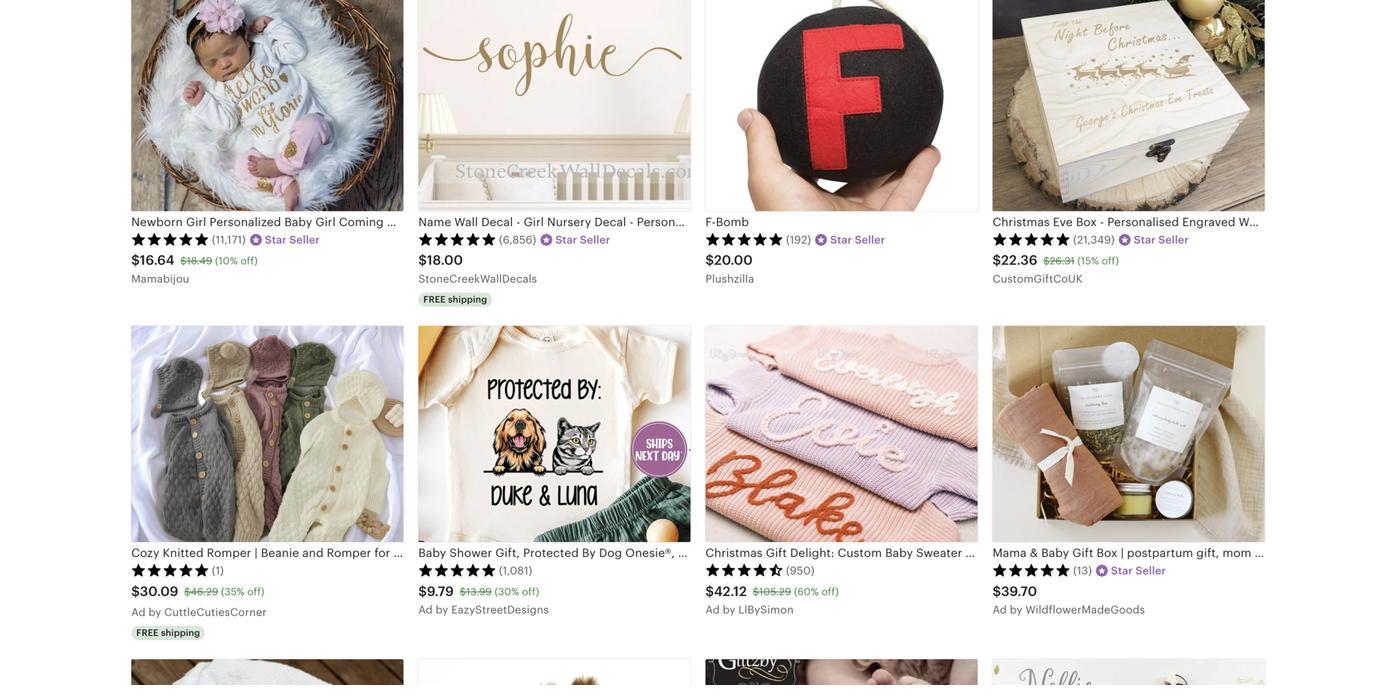 Task type: locate. For each thing, give the bounding box(es) containing it.
1 vertical spatial free shipping
[[136, 628, 200, 638]]

star right (21,349)
[[1134, 234, 1156, 246]]

off) for 30.09
[[247, 586, 265, 597]]

shipping for stonecreekwalldecals
[[448, 294, 487, 305]]

off)
[[241, 255, 258, 266], [1102, 255, 1119, 266], [247, 586, 265, 597], [522, 586, 539, 597], [822, 586, 839, 597]]

0 horizontal spatial shipping
[[161, 628, 200, 638]]

star right (6,856)
[[556, 234, 577, 246]]

shipping
[[448, 294, 487, 305], [161, 628, 200, 638]]

off) right (15%
[[1102, 255, 1119, 266]]

5 out of 5 stars image
[[131, 232, 210, 246], [419, 232, 497, 246], [706, 232, 784, 246], [993, 232, 1071, 246], [131, 563, 210, 577], [419, 563, 497, 577], [993, 563, 1071, 577]]

star right (13)
[[1112, 565, 1133, 577]]

y down 9.79
[[443, 603, 449, 616]]

name wall decal - girl nursery decal - personalized name decal - rustic cottage style name decal - girls bedroom decor -gold name decal n038 image
[[419, 0, 691, 211]]

free shipping for stonecreekwalldecals
[[424, 294, 487, 305]]

5 out of 5 stars image up 18.00
[[419, 232, 497, 246]]

d inside $ 39.70 a d b y wildflowermadegoods
[[1000, 603, 1007, 616]]

0 vertical spatial free shipping
[[424, 294, 487, 305]]

star seller right (6,856)
[[556, 234, 611, 246]]

star
[[265, 234, 287, 246], [556, 234, 577, 246], [831, 234, 852, 246], [1134, 234, 1156, 246], [1112, 565, 1133, 577]]

star right (192)
[[831, 234, 852, 246]]

0 horizontal spatial free shipping
[[136, 628, 200, 638]]

off) right (10%
[[241, 255, 258, 266]]

shipping down a d b y cuttlecutiescorner
[[161, 628, 200, 638]]

off) for 9.79
[[522, 586, 539, 597]]

13.99
[[466, 586, 492, 597]]

y down 39.70
[[1017, 603, 1023, 616]]

5 out of 5 stars image up 16.64
[[131, 232, 210, 246]]

free down 18.00
[[424, 294, 446, 305]]

star seller
[[265, 234, 320, 246], [556, 234, 611, 246], [831, 234, 886, 246], [1134, 234, 1189, 246], [1112, 565, 1167, 577]]

5 out of 5 stars image up 39.70
[[993, 563, 1071, 577]]

5 out of 5 stars image down bomb
[[706, 232, 784, 246]]

$
[[131, 253, 140, 268], [419, 253, 427, 268], [706, 253, 714, 268], [993, 253, 1002, 268], [180, 255, 187, 266], [1044, 255, 1050, 266], [131, 584, 140, 599], [419, 584, 427, 599], [706, 584, 714, 599], [993, 584, 1002, 599], [184, 586, 191, 597], [460, 586, 466, 597], [753, 586, 759, 597]]

b down 9.79
[[436, 603, 443, 616]]

(35%
[[221, 586, 245, 597]]

mama & baby gift box | postpartum gift, mom and baby herbal gift set, baby shower gift, pregnancy gift set image
[[993, 326, 1265, 542]]

(13)
[[1074, 565, 1092, 577]]

d
[[426, 603, 433, 616], [713, 603, 720, 616], [1000, 603, 1007, 616], [139, 606, 146, 618]]

1 horizontal spatial free
[[424, 294, 446, 305]]

free shipping down stonecreekwalldecals
[[424, 294, 487, 305]]

5 out of 5 stars image up 22.36 in the right top of the page
[[993, 232, 1071, 246]]

a
[[419, 603, 426, 616], [706, 603, 713, 616], [993, 603, 1001, 616], [131, 606, 139, 618]]

5 out of 5 stars image up the 30.09
[[131, 563, 210, 577]]

off) for 42.12
[[822, 586, 839, 597]]

b down 42.12
[[723, 603, 730, 616]]

0 horizontal spatial free
[[136, 628, 159, 638]]

20.00
[[714, 253, 753, 268]]

5 out of 5 stars image up 9.79
[[419, 563, 497, 577]]

seller right (192)
[[855, 234, 886, 246]]

seller for 39.70
[[1136, 565, 1167, 577]]

1 horizontal spatial shipping
[[448, 294, 487, 305]]

off) inside $ 30.09 $ 46.29 (35% off)
[[247, 586, 265, 597]]

off) inside $ 22.36 $ 26.31 (15% off) customgiftcouk
[[1102, 255, 1119, 266]]

a inside $ 39.70 a d b y wildflowermadegoods
[[993, 603, 1001, 616]]

star seller right (192)
[[831, 234, 886, 246]]

d down 9.79
[[426, 603, 433, 616]]

free shipping down a d b y cuttlecutiescorner
[[136, 628, 200, 638]]

$ inside $ 18.00 stonecreekwalldecals
[[419, 253, 427, 268]]

seller right (21,349)
[[1159, 234, 1189, 246]]

22.36
[[1002, 253, 1038, 268]]

$ 18.00 stonecreekwalldecals
[[419, 253, 537, 285]]

d inside $ 9.79 $ 13.99 (30% off) a d b y eazystreetdesigns
[[426, 603, 433, 616]]

(60%
[[794, 586, 819, 597]]

shipping down stonecreekwalldecals
[[448, 294, 487, 305]]

cozy knitted romper | beanie and romper for babies | 2 piece knitted baby clothes | warm knitted outfit | baby shower gift | baby onesie image
[[131, 326, 404, 542]]

42.12
[[714, 584, 747, 599]]

0 vertical spatial shipping
[[448, 294, 487, 305]]

free
[[424, 294, 446, 305], [136, 628, 159, 638]]

$ 22.36 $ 26.31 (15% off) customgiftcouk
[[993, 253, 1119, 285]]

y
[[443, 603, 449, 616], [730, 603, 736, 616], [1017, 603, 1023, 616], [155, 606, 161, 618]]

star seller right (13)
[[1112, 565, 1167, 577]]

seller
[[290, 234, 320, 246], [580, 234, 611, 246], [855, 234, 886, 246], [1159, 234, 1189, 246], [1136, 565, 1167, 577]]

5 out of 5 stars image for 16.64
[[131, 232, 210, 246]]

b
[[436, 603, 443, 616], [723, 603, 730, 616], [1010, 603, 1017, 616], [149, 606, 156, 618]]

seller for 18.00
[[580, 234, 611, 246]]

d down 39.70
[[1000, 603, 1007, 616]]

free down the 30.09
[[136, 628, 159, 638]]

y inside $ 42.12 $ 105.29 (60% off) a d b y llbysimon
[[730, 603, 736, 616]]

christmas eve box - personalised engraved wooden christmas eve box ready to fill with gifts for children - 3 sizes - santa sleigh image
[[993, 0, 1265, 211]]

star seller right the (11,171)
[[265, 234, 320, 246]]

5 out of 5 stars image for 22.36
[[993, 232, 1071, 246]]

(1)
[[212, 565, 224, 577]]

$ 20.00 plushzilla
[[706, 253, 755, 285]]

1 horizontal spatial free shipping
[[424, 294, 487, 305]]

free shipping for a d
[[136, 628, 200, 638]]

1 vertical spatial shipping
[[161, 628, 200, 638]]

b inside $ 39.70 a d b y wildflowermadegoods
[[1010, 603, 1017, 616]]

f-bomb
[[706, 215, 749, 229]]

d inside $ 42.12 $ 105.29 (60% off) a d b y llbysimon
[[713, 603, 720, 616]]

star for 20.00
[[831, 234, 852, 246]]

christmas gift delight: custom baby sweater with hand-embroidered name & monogram | unique aunt's gift for baby girl image
[[706, 326, 978, 542]]

off) right (35%
[[247, 586, 265, 597]]

seller right (13)
[[1136, 565, 1167, 577]]

y down 42.12
[[730, 603, 736, 616]]

0 vertical spatial free
[[424, 294, 446, 305]]

seller right (6,856)
[[580, 234, 611, 246]]

5 out of 5 stars image for 39.70
[[993, 563, 1071, 577]]

star seller right (21,349)
[[1134, 234, 1189, 246]]

off) right (60% at the bottom right of page
[[822, 586, 839, 597]]

d down 42.12
[[713, 603, 720, 616]]

b inside $ 42.12 $ 105.29 (60% off) a d b y llbysimon
[[723, 603, 730, 616]]

bomb
[[716, 215, 749, 229]]

off) inside $ 42.12 $ 105.29 (60% off) a d b y llbysimon
[[822, 586, 839, 597]]

1 vertical spatial free
[[136, 628, 159, 638]]

free shipping
[[424, 294, 487, 305], [136, 628, 200, 638]]

30.09
[[140, 584, 178, 599]]

(192)
[[786, 234, 811, 246]]

a d b y cuttlecutiescorner
[[131, 606, 267, 618]]

a inside $ 42.12 $ 105.29 (60% off) a d b y llbysimon
[[706, 603, 713, 616]]

baby shower gift, protected by dog onesie®, protected by pets onesie®, newborn baby gift, personalized baby onesie®, custom dog onesie® image
[[419, 326, 691, 542]]

off) right '(30%'
[[522, 586, 539, 597]]

off) inside $ 9.79 $ 13.99 (30% off) a d b y eazystreetdesigns
[[522, 586, 539, 597]]

b down 39.70
[[1010, 603, 1017, 616]]

5 out of 5 stars image for 20.00
[[706, 232, 784, 246]]

off) inside $ 16.64 $ 18.49 (10% off) mamabijou
[[241, 255, 258, 266]]

$ inside $ 30.09 $ 46.29 (35% off)
[[184, 586, 191, 597]]

(11,171)
[[212, 234, 246, 246]]

star right the (11,171)
[[265, 234, 287, 246]]

(1,081)
[[499, 565, 533, 577]]

(21,349)
[[1074, 234, 1115, 246]]

$ 9.79 $ 13.99 (30% off) a d b y eazystreetdesigns
[[419, 584, 549, 616]]



Task type: describe. For each thing, give the bounding box(es) containing it.
free for stonecreekwalldecals
[[424, 294, 446, 305]]

seller right the (11,171)
[[290, 234, 320, 246]]

f bomb image
[[706, 0, 978, 211]]

(950)
[[786, 565, 815, 577]]

shipping for a d
[[161, 628, 200, 638]]

(30%
[[495, 586, 520, 597]]

(10%
[[215, 255, 238, 266]]

$ inside $ 20.00 plushzilla
[[706, 253, 714, 268]]

5 out of 5 stars image for 9.79
[[419, 563, 497, 577]]

(6,856)
[[499, 234, 537, 246]]

star seller for 20.00
[[831, 234, 886, 246]]

eazystreetdesigns
[[452, 603, 549, 616]]

stonecreekwalldecals
[[419, 273, 537, 285]]

custom engraved baby block / newborn gift / baby gift / wooden block / woodland nursery / personalized baby gift / custom baby block image
[[706, 659, 978, 685]]

star seller for 18.00
[[556, 234, 611, 246]]

off) for 22.36
[[1102, 255, 1119, 266]]

y inside $ 39.70 a d b y wildflowermadegoods
[[1017, 603, 1023, 616]]

free for a d
[[136, 628, 159, 638]]

$ 30.09 $ 46.29 (35% off)
[[131, 584, 265, 599]]

seller for 20.00
[[855, 234, 886, 246]]

$ inside $ 39.70 a d b y wildflowermadegoods
[[993, 584, 1002, 599]]

18.00
[[427, 253, 463, 268]]

b inside $ 9.79 $ 13.99 (30% off) a d b y eazystreetdesigns
[[436, 603, 443, 616]]

26.31
[[1050, 255, 1075, 266]]

wildflowermadegoods
[[1026, 603, 1146, 616]]

d down the 30.09
[[139, 606, 146, 618]]

star for 39.70
[[1112, 565, 1133, 577]]

baby boy personalized coming home outfit newborn personalized baby clothes baby gown baby shower gift newborn boy take home clothing image
[[131, 659, 404, 685]]

star for 22.36
[[1134, 234, 1156, 246]]

46.29
[[191, 586, 218, 597]]

mamabijou
[[131, 273, 189, 285]]

$ 42.12 $ 105.29 (60% off) a d b y llbysimon
[[706, 584, 839, 616]]

llbysimon
[[739, 603, 794, 616]]

$ 39.70 a d b y wildflowermadegoods
[[993, 584, 1146, 616]]

16.64
[[140, 253, 174, 268]]

cuttlecutiescorner
[[164, 606, 267, 618]]

off) for 16.64
[[241, 255, 258, 266]]

y inside $ 9.79 $ 13.99 (30% off) a d b y eazystreetdesigns
[[443, 603, 449, 616]]

f-
[[706, 215, 716, 229]]

4.5 out of 5 stars image
[[706, 563, 784, 577]]

star seller for 39.70
[[1112, 565, 1167, 577]]

newborn girl personalized baby girl coming home outfit baby shower gift baby girl clothes hello world newborn girl outfit clothing baby gift image
[[131, 0, 404, 211]]

9.79
[[427, 584, 454, 599]]

$ 16.64 $ 18.49 (10% off) mamabijou
[[131, 253, 258, 285]]

customgiftcouk
[[993, 273, 1083, 285]]

baby girl month milestone blanket- blossom, girl, personalized baby blanket, track growth and age, new mom baby shower gift image
[[993, 659, 1265, 685]]

star for 16.64
[[265, 234, 287, 246]]

a inside $ 9.79 $ 13.99 (30% off) a d b y eazystreetdesigns
[[419, 603, 426, 616]]

39.70
[[1002, 584, 1038, 599]]

plushzilla
[[706, 273, 755, 285]]

y down the 30.09
[[155, 606, 161, 618]]

105.29
[[759, 586, 792, 597]]

stuffed easter bunny stuffed animal cute plush toy bunny kawaii plushie cinnamon brown bunny rabbit fuzzy toy in three sizes image
[[419, 659, 691, 685]]

18.49
[[187, 255, 212, 266]]

(15%
[[1078, 255, 1099, 266]]

b down the 30.09
[[149, 606, 156, 618]]



Task type: vqa. For each thing, say whether or not it's contained in the screenshot.
Star related to 39.70
yes



